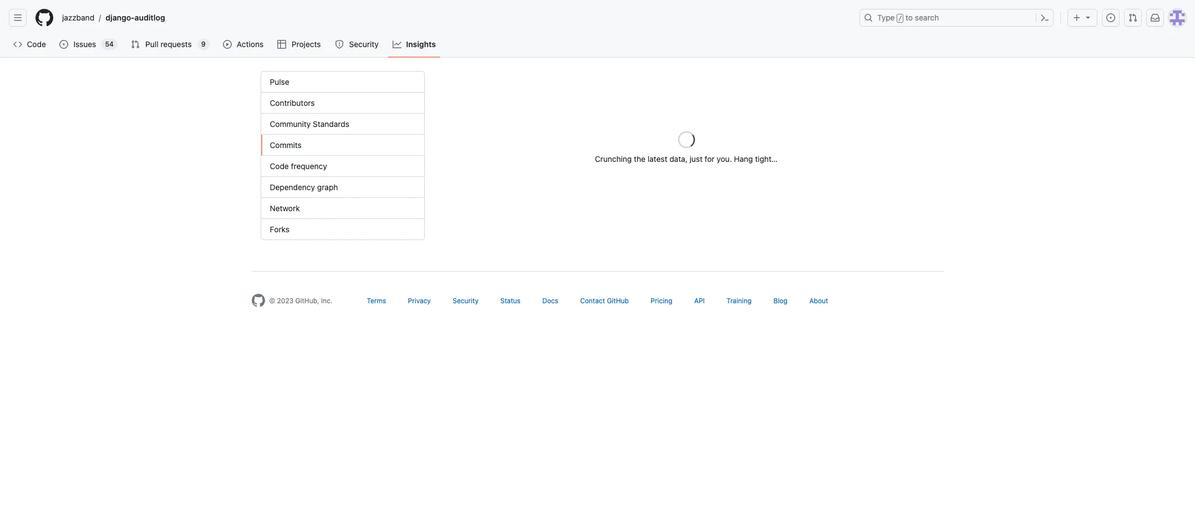 Task type: describe. For each thing, give the bounding box(es) containing it.
triangle down image
[[1084, 13, 1092, 22]]

54
[[105, 40, 114, 48]]

inc.
[[321, 297, 332, 305]]

0 vertical spatial security link
[[331, 36, 384, 53]]

contact github
[[580, 297, 629, 305]]

2023
[[277, 297, 293, 305]]

/ for type
[[898, 14, 902, 22]]

pricing
[[651, 297, 672, 305]]

community standards
[[270, 119, 349, 129]]

git pull request image for issue opened icon
[[131, 40, 140, 49]]

jazzband / django-auditlog
[[62, 13, 165, 22]]

1 horizontal spatial security
[[453, 297, 479, 305]]

command palette image
[[1040, 13, 1049, 22]]

actions
[[237, 39, 263, 49]]

code link
[[9, 36, 51, 53]]

actions link
[[218, 36, 269, 53]]

crunching the latest data, just for you. hang tight…
[[595, 154, 778, 164]]

type / to search
[[877, 13, 939, 22]]

hang
[[734, 154, 753, 164]]

community
[[270, 119, 311, 129]]

requests
[[161, 39, 192, 49]]

you.
[[717, 154, 732, 164]]

issues
[[73, 39, 96, 49]]

the
[[634, 154, 645, 164]]

privacy
[[408, 297, 431, 305]]

0 vertical spatial security
[[349, 39, 379, 49]]

tight…
[[755, 154, 778, 164]]

issue opened image
[[1106, 13, 1115, 22]]

about link
[[809, 297, 828, 305]]

just
[[690, 154, 703, 164]]

api link
[[694, 297, 705, 305]]

code image
[[13, 40, 22, 49]]

docs link
[[542, 297, 558, 305]]

notifications image
[[1151, 13, 1160, 22]]

code for code frequency
[[270, 161, 289, 171]]

forks
[[270, 225, 289, 234]]

pulse
[[270, 77, 289, 87]]

jazzband
[[62, 13, 94, 22]]

© 2023 github, inc.
[[269, 297, 332, 305]]

homepage image
[[251, 294, 265, 307]]

dependency
[[270, 182, 315, 192]]

jazzband link
[[58, 9, 99, 27]]

play image
[[223, 40, 232, 49]]

auditlog
[[135, 13, 165, 22]]

footer containing © 2023 github, inc.
[[243, 271, 952, 335]]

github
[[607, 297, 629, 305]]

contact
[[580, 297, 605, 305]]

docs
[[542, 297, 558, 305]]

contributors link
[[261, 93, 424, 114]]

github,
[[295, 297, 319, 305]]

table image
[[278, 40, 286, 49]]

graph
[[317, 182, 338, 192]]



Task type: vqa. For each thing, say whether or not it's contained in the screenshot.
Test #900:
no



Task type: locate. For each thing, give the bounding box(es) containing it.
privacy link
[[408, 297, 431, 305]]

training
[[727, 297, 752, 305]]

9
[[201, 40, 206, 48]]

network link
[[261, 198, 424, 219]]

pull
[[145, 39, 158, 49]]

training link
[[727, 297, 752, 305]]

security link
[[331, 36, 384, 53], [453, 297, 479, 305]]

0 horizontal spatial /
[[99, 13, 101, 22]]

1 vertical spatial security
[[453, 297, 479, 305]]

0 horizontal spatial security link
[[331, 36, 384, 53]]

dependency graph link
[[261, 177, 424, 198]]

standards
[[313, 119, 349, 129]]

1 horizontal spatial /
[[898, 14, 902, 22]]

frequency
[[291, 161, 327, 171]]

1 horizontal spatial git pull request image
[[1128, 13, 1137, 22]]

network
[[270, 204, 300, 213]]

shield image
[[335, 40, 344, 49]]

©
[[269, 297, 275, 305]]

list containing jazzband
[[58, 9, 853, 27]]

projects
[[292, 39, 321, 49]]

/ inside type / to search
[[898, 14, 902, 22]]

contact github link
[[580, 297, 629, 305]]

security
[[349, 39, 379, 49], [453, 297, 479, 305]]

code
[[27, 39, 46, 49], [270, 161, 289, 171]]

blog
[[773, 297, 787, 305]]

latest
[[648, 154, 667, 164]]

/
[[99, 13, 101, 22], [898, 14, 902, 22]]

issue opened image
[[60, 40, 68, 49]]

to
[[906, 13, 913, 22]]

code down commits
[[270, 161, 289, 171]]

0 horizontal spatial security
[[349, 39, 379, 49]]

pull requests
[[145, 39, 192, 49]]

0 vertical spatial code
[[27, 39, 46, 49]]

status
[[500, 297, 520, 305]]

pricing link
[[651, 297, 672, 305]]

0 horizontal spatial git pull request image
[[131, 40, 140, 49]]

git pull request image for issue opened image
[[1128, 13, 1137, 22]]

/ left to
[[898, 14, 902, 22]]

code frequency link
[[261, 156, 424, 177]]

insights link
[[388, 36, 440, 53]]

insights
[[406, 39, 436, 49]]

graph image
[[393, 40, 402, 49]]

code frequency
[[270, 161, 327, 171]]

terms
[[367, 297, 386, 305]]

0 vertical spatial git pull request image
[[1128, 13, 1137, 22]]

contributors
[[270, 98, 315, 108]]

insights element
[[260, 71, 424, 240]]

1 horizontal spatial code
[[270, 161, 289, 171]]

pulse link
[[261, 72, 424, 93]]

community standards link
[[261, 114, 424, 135]]

1 vertical spatial code
[[270, 161, 289, 171]]

search
[[915, 13, 939, 22]]

footer
[[243, 271, 952, 335]]

0 horizontal spatial code
[[27, 39, 46, 49]]

security link left status
[[453, 297, 479, 305]]

1 vertical spatial security link
[[453, 297, 479, 305]]

code inside insights element
[[270, 161, 289, 171]]

crunching
[[595, 154, 632, 164]]

api
[[694, 297, 705, 305]]

code right "code" icon
[[27, 39, 46, 49]]

commits link
[[261, 135, 424, 156]]

security link left graph "image"
[[331, 36, 384, 53]]

dependency graph
[[270, 182, 338, 192]]

plus image
[[1072, 13, 1081, 22]]

django-auditlog link
[[101, 9, 169, 27]]

data,
[[669, 154, 687, 164]]

security right shield image
[[349, 39, 379, 49]]

for
[[705, 154, 715, 164]]

homepage image
[[35, 9, 53, 27]]

security left status
[[453, 297, 479, 305]]

terms link
[[367, 297, 386, 305]]

blog link
[[773, 297, 787, 305]]

django-
[[106, 13, 135, 22]]

git pull request image left the pull
[[131, 40, 140, 49]]

1 vertical spatial git pull request image
[[131, 40, 140, 49]]

git pull request image left the 'notifications' image
[[1128, 13, 1137, 22]]

/ left django-
[[99, 13, 101, 22]]

commits
[[270, 140, 302, 150]]

status link
[[500, 297, 520, 305]]

git pull request image
[[1128, 13, 1137, 22], [131, 40, 140, 49]]

code for code
[[27, 39, 46, 49]]

type
[[877, 13, 895, 22]]

/ for jazzband
[[99, 13, 101, 22]]

list
[[58, 9, 853, 27]]

/ inside jazzband / django-auditlog
[[99, 13, 101, 22]]

forks link
[[261, 219, 424, 240]]

1 horizontal spatial security link
[[453, 297, 479, 305]]

about
[[809, 297, 828, 305]]

projects link
[[273, 36, 326, 53]]



